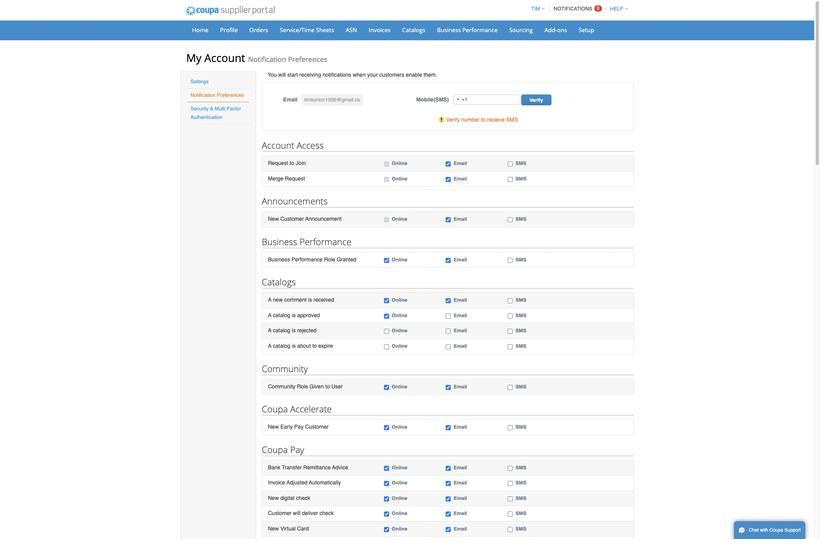 Task type: vqa. For each thing, say whether or not it's contained in the screenshot.
Via Authenticator App Disabled
no



Task type: locate. For each thing, give the bounding box(es) containing it.
online for a catalog is approved
[[392, 313, 408, 319]]

a
[[268, 297, 272, 303], [268, 312, 272, 319], [268, 328, 272, 334], [268, 343, 272, 349]]

2 online from the top
[[392, 176, 408, 182]]

start
[[287, 72, 298, 78]]

Telephone country code field
[[454, 95, 462, 104]]

2 a from the top
[[268, 312, 272, 319]]

11 online from the top
[[392, 465, 408, 471]]

community up coupa accelerate
[[268, 384, 296, 390]]

orders link
[[244, 24, 273, 36]]

check right deliver
[[320, 511, 334, 517]]

verify
[[530, 97, 543, 103], [446, 117, 460, 123]]

is left 'about'
[[292, 343, 296, 349]]

12 online from the top
[[392, 480, 408, 486]]

email for a new comment is received
[[454, 297, 467, 303]]

account down profile link
[[204, 50, 245, 65]]

my account notification preferences
[[186, 50, 327, 65]]

1 vertical spatial coupa
[[262, 444, 288, 456]]

request down join
[[285, 175, 305, 182]]

0 vertical spatial community
[[262, 363, 308, 375]]

new down announcements
[[268, 216, 279, 222]]

is left approved
[[292, 312, 296, 319]]

2 vertical spatial performance
[[292, 257, 323, 263]]

security & multi factor authentication link
[[191, 106, 241, 120]]

new for new customer announcement
[[268, 216, 279, 222]]

accelerate
[[290, 403, 332, 416]]

will for you
[[278, 72, 286, 78]]

preferences up the factor
[[217, 92, 244, 98]]

is for rejected
[[292, 328, 296, 334]]

new
[[268, 216, 279, 222], [268, 424, 279, 430], [268, 495, 279, 502], [268, 526, 279, 532]]

coupa accelerate
[[262, 403, 332, 416]]

1 vertical spatial role
[[297, 384, 308, 390]]

0 vertical spatial catalogs
[[402, 26, 425, 34]]

0 horizontal spatial preferences
[[217, 92, 244, 98]]

is
[[308, 297, 312, 303], [292, 312, 296, 319], [292, 328, 296, 334], [292, 343, 296, 349]]

you
[[268, 72, 277, 78]]

1 vertical spatial check
[[320, 511, 334, 517]]

preferences up receiving
[[288, 55, 327, 64]]

customer down accelerate
[[305, 424, 329, 430]]

6 online from the top
[[392, 313, 408, 319]]

to
[[481, 117, 486, 123], [290, 160, 294, 166], [312, 343, 317, 349], [325, 384, 330, 390]]

0 vertical spatial request
[[268, 160, 288, 166]]

4 new from the top
[[268, 526, 279, 532]]

deliver
[[302, 511, 318, 517]]

enable
[[406, 72, 422, 78]]

business performance role granted
[[268, 257, 356, 263]]

home
[[192, 26, 209, 34]]

business performance link
[[432, 24, 503, 36]]

1 vertical spatial community
[[268, 384, 296, 390]]

catalog down the a catalog is approved
[[273, 328, 290, 334]]

role left given at the bottom of the page
[[297, 384, 308, 390]]

notifications
[[554, 6, 593, 12]]

will left deliver
[[293, 511, 301, 517]]

1 horizontal spatial notification
[[248, 55, 286, 64]]

0 vertical spatial business
[[437, 26, 461, 34]]

1 horizontal spatial verify
[[530, 97, 543, 103]]

None checkbox
[[384, 162, 389, 167], [446, 177, 451, 182], [508, 177, 513, 182], [384, 218, 389, 223], [446, 218, 451, 223], [384, 258, 389, 263], [384, 299, 389, 304], [446, 314, 451, 319], [384, 329, 389, 334], [446, 329, 451, 334], [446, 345, 451, 350], [508, 345, 513, 350], [384, 385, 389, 390], [508, 385, 513, 390], [508, 426, 513, 431], [384, 466, 389, 471], [446, 482, 451, 487], [508, 497, 513, 502], [508, 512, 513, 517], [384, 162, 389, 167], [446, 177, 451, 182], [508, 177, 513, 182], [384, 218, 389, 223], [446, 218, 451, 223], [384, 258, 389, 263], [384, 299, 389, 304], [446, 314, 451, 319], [384, 329, 389, 334], [446, 329, 451, 334], [446, 345, 451, 350], [508, 345, 513, 350], [384, 385, 389, 390], [508, 385, 513, 390], [508, 426, 513, 431], [384, 466, 389, 471], [446, 482, 451, 487], [508, 497, 513, 502], [508, 512, 513, 517]]

coupa up bank
[[262, 444, 288, 456]]

new digital check
[[268, 495, 310, 502]]

4 online from the top
[[392, 257, 408, 263]]

3 new from the top
[[268, 495, 279, 502]]

preferences inside my account notification preferences
[[288, 55, 327, 64]]

sms for community role given to user
[[516, 384, 527, 390]]

0 vertical spatial catalog
[[273, 312, 290, 319]]

announcements
[[262, 195, 328, 207]]

2 vertical spatial catalog
[[273, 343, 290, 349]]

5 online from the top
[[392, 297, 408, 303]]

navigation
[[528, 1, 628, 16]]

business performance
[[437, 26, 498, 34], [262, 236, 352, 248]]

notification down settings on the top of the page
[[191, 92, 215, 98]]

pay up transfer
[[290, 444, 304, 456]]

online for request to join
[[392, 161, 408, 166]]

1 vertical spatial catalog
[[273, 328, 290, 334]]

coupa right with
[[770, 528, 784, 533]]

request to join
[[268, 160, 306, 166]]

community up community role given to user
[[262, 363, 308, 375]]

pay
[[294, 424, 304, 430], [290, 444, 304, 456]]

a down a catalog is rejected
[[268, 343, 272, 349]]

preferences
[[288, 55, 327, 64], [217, 92, 244, 98]]

1 horizontal spatial catalogs
[[402, 26, 425, 34]]

sms for invoice adjusted automatically
[[516, 480, 527, 486]]

customer down digital
[[268, 511, 292, 517]]

a left new
[[268, 297, 272, 303]]

notification preferences link
[[191, 92, 244, 98]]

1 horizontal spatial preferences
[[288, 55, 327, 64]]

email for new virtual card
[[454, 526, 467, 532]]

online for a catalog is about to expire
[[392, 343, 408, 349]]

1 horizontal spatial role
[[324, 257, 335, 263]]

3 a from the top
[[268, 328, 272, 334]]

0 vertical spatial coupa
[[262, 403, 288, 416]]

a for a new comment is received
[[268, 297, 272, 303]]

1 vertical spatial account
[[262, 139, 294, 152]]

pay right early
[[294, 424, 304, 430]]

new for new virtual card
[[268, 526, 279, 532]]

catalogs inside catalogs "link"
[[402, 26, 425, 34]]

1 new from the top
[[268, 216, 279, 222]]

online for new virtual card
[[392, 526, 408, 532]]

0 horizontal spatial will
[[278, 72, 286, 78]]

1 vertical spatial performance
[[300, 236, 352, 248]]

1 vertical spatial notification
[[191, 92, 215, 98]]

8 online from the top
[[392, 343, 408, 349]]

community role given to user
[[268, 384, 343, 390]]

0 horizontal spatial role
[[297, 384, 308, 390]]

early
[[280, 424, 293, 430]]

digital
[[280, 495, 295, 502]]

1 vertical spatial pay
[[290, 444, 304, 456]]

1 online from the top
[[392, 161, 408, 166]]

email for new early pay customer
[[454, 425, 467, 430]]

check down invoice adjusted automatically
[[296, 495, 310, 502]]

&
[[210, 106, 214, 112]]

is left 'rejected'
[[292, 328, 296, 334]]

3 catalog from the top
[[273, 343, 290, 349]]

customers
[[379, 72, 404, 78]]

bank transfer remittance advice
[[268, 465, 348, 471]]

email
[[283, 97, 298, 103], [454, 161, 467, 166], [454, 176, 467, 182], [454, 216, 467, 222], [454, 257, 467, 263], [454, 297, 467, 303], [454, 313, 467, 319], [454, 328, 467, 334], [454, 343, 467, 349], [454, 384, 467, 390], [454, 425, 467, 430], [454, 465, 467, 471], [454, 480, 467, 486], [454, 496, 467, 502], [454, 511, 467, 517], [454, 526, 467, 532]]

0 vertical spatial performance
[[463, 26, 498, 34]]

3 online from the top
[[392, 216, 408, 222]]

automatically
[[309, 480, 341, 486]]

role left granted
[[324, 257, 335, 263]]

catalog down a catalog is rejected
[[273, 343, 290, 349]]

a for a catalog is rejected
[[268, 328, 272, 334]]

new left digital
[[268, 495, 279, 502]]

new customer announcement
[[268, 216, 342, 222]]

email for invoice adjusted automatically
[[454, 480, 467, 486]]

online for community role given to user
[[392, 384, 408, 390]]

orders
[[249, 26, 268, 34]]

sourcing
[[509, 26, 533, 34]]

a down the a catalog is approved
[[268, 328, 272, 334]]

1 vertical spatial customer
[[305, 424, 329, 430]]

when
[[353, 72, 366, 78]]

15 online from the top
[[392, 526, 408, 532]]

0 vertical spatial business performance
[[437, 26, 498, 34]]

0 horizontal spatial account
[[204, 50, 245, 65]]

sms for request to join
[[516, 161, 527, 166]]

customer will deliver check
[[268, 511, 334, 517]]

catalog
[[273, 312, 290, 319], [273, 328, 290, 334], [273, 343, 290, 349]]

0 vertical spatial verify
[[530, 97, 543, 103]]

a up a catalog is rejected
[[268, 312, 272, 319]]

email for bank transfer remittance advice
[[454, 465, 467, 471]]

1 vertical spatial verify
[[446, 117, 460, 123]]

1 vertical spatial will
[[293, 511, 301, 517]]

online
[[392, 161, 408, 166], [392, 176, 408, 182], [392, 216, 408, 222], [392, 257, 408, 263], [392, 297, 408, 303], [392, 313, 408, 319], [392, 328, 408, 334], [392, 343, 408, 349], [392, 384, 408, 390], [392, 425, 408, 430], [392, 465, 408, 471], [392, 480, 408, 486], [392, 496, 408, 502], [392, 511, 408, 517], [392, 526, 408, 532]]

will right you
[[278, 72, 286, 78]]

2 new from the top
[[268, 424, 279, 430]]

you will start receiving notifications when your customers enable them.
[[268, 72, 437, 78]]

service/time sheets
[[280, 26, 334, 34]]

catalogs right invoices
[[402, 26, 425, 34]]

my
[[186, 50, 202, 65]]

to right 'about'
[[312, 343, 317, 349]]

request
[[268, 160, 288, 166], [285, 175, 305, 182]]

email for a catalog is approved
[[454, 313, 467, 319]]

navigation containing notifications 0
[[528, 1, 628, 16]]

help
[[610, 6, 624, 12]]

catalog for a catalog is about to expire
[[273, 343, 290, 349]]

role
[[324, 257, 335, 263], [297, 384, 308, 390]]

to left recieve
[[481, 117, 486, 123]]

merge request
[[268, 175, 305, 182]]

10 online from the top
[[392, 425, 408, 430]]

sms
[[506, 117, 518, 123], [516, 161, 527, 166], [516, 176, 527, 182], [516, 216, 527, 222], [516, 257, 527, 263], [516, 297, 527, 303], [516, 313, 527, 319], [516, 328, 527, 334], [516, 343, 527, 349], [516, 384, 527, 390], [516, 425, 527, 430], [516, 465, 527, 471], [516, 480, 527, 486], [516, 496, 527, 502], [516, 511, 527, 517], [516, 526, 527, 532]]

1 horizontal spatial will
[[293, 511, 301, 517]]

0 horizontal spatial verify
[[446, 117, 460, 123]]

email for new customer announcement
[[454, 216, 467, 222]]

email for new digital check
[[454, 496, 467, 502]]

will
[[278, 72, 286, 78], [293, 511, 301, 517]]

2 vertical spatial customer
[[268, 511, 292, 517]]

0 horizontal spatial notification
[[191, 92, 215, 98]]

customer down announcements
[[280, 216, 304, 222]]

2 catalog from the top
[[273, 328, 290, 334]]

sms for customer will deliver check
[[516, 511, 527, 517]]

0 vertical spatial preferences
[[288, 55, 327, 64]]

None text field
[[302, 95, 363, 105]]

4 a from the top
[[268, 343, 272, 349]]

notification up you
[[248, 55, 286, 64]]

coupa up early
[[262, 403, 288, 416]]

online for new customer announcement
[[392, 216, 408, 222]]

given
[[310, 384, 324, 390]]

home link
[[187, 24, 214, 36]]

request up merge
[[268, 160, 288, 166]]

sms for a new comment is received
[[516, 297, 527, 303]]

catalog down new
[[273, 312, 290, 319]]

1 horizontal spatial check
[[320, 511, 334, 517]]

new left early
[[268, 424, 279, 430]]

sourcing link
[[504, 24, 538, 36]]

7 online from the top
[[392, 328, 408, 334]]

0 vertical spatial will
[[278, 72, 286, 78]]

email for business performance role granted
[[454, 257, 467, 263]]

14 online from the top
[[392, 511, 408, 517]]

asn
[[346, 26, 357, 34]]

with
[[760, 528, 769, 533]]

13 online from the top
[[392, 496, 408, 502]]

verify number to recieve sms
[[446, 117, 518, 123]]

access
[[297, 139, 324, 152]]

account up request to join
[[262, 139, 294, 152]]

1 horizontal spatial account
[[262, 139, 294, 152]]

verify for verify number to recieve sms
[[446, 117, 460, 123]]

0 horizontal spatial catalogs
[[262, 276, 296, 289]]

0 vertical spatial check
[[296, 495, 310, 502]]

add-ons
[[545, 26, 567, 34]]

security & multi factor authentication
[[191, 106, 241, 120]]

telephone country code image
[[457, 99, 460, 100]]

sms for a catalog is about to expire
[[516, 343, 527, 349]]

0 horizontal spatial business performance
[[262, 236, 352, 248]]

None checkbox
[[446, 162, 451, 167], [508, 162, 513, 167], [384, 177, 389, 182], [508, 218, 513, 223], [446, 258, 451, 263], [508, 258, 513, 263], [446, 299, 451, 304], [508, 299, 513, 304], [384, 314, 389, 319], [508, 314, 513, 319], [508, 329, 513, 334], [384, 345, 389, 350], [446, 385, 451, 390], [384, 426, 389, 431], [446, 426, 451, 431], [446, 466, 451, 471], [508, 466, 513, 471], [384, 482, 389, 487], [508, 482, 513, 487], [384, 497, 389, 502], [446, 497, 451, 502], [384, 512, 389, 517], [446, 512, 451, 517], [384, 528, 389, 533], [446, 528, 451, 533], [508, 528, 513, 533], [446, 162, 451, 167], [508, 162, 513, 167], [384, 177, 389, 182], [508, 218, 513, 223], [446, 258, 451, 263], [508, 258, 513, 263], [446, 299, 451, 304], [508, 299, 513, 304], [384, 314, 389, 319], [508, 314, 513, 319], [508, 329, 513, 334], [384, 345, 389, 350], [446, 385, 451, 390], [384, 426, 389, 431], [446, 426, 451, 431], [446, 466, 451, 471], [508, 466, 513, 471], [384, 482, 389, 487], [508, 482, 513, 487], [384, 497, 389, 502], [446, 497, 451, 502], [384, 512, 389, 517], [446, 512, 451, 517], [384, 528, 389, 533], [446, 528, 451, 533], [508, 528, 513, 533]]

0 vertical spatial role
[[324, 257, 335, 263]]

coupa
[[262, 403, 288, 416], [262, 444, 288, 456], [770, 528, 784, 533]]

is for approved
[[292, 312, 296, 319]]

0 vertical spatial account
[[204, 50, 245, 65]]

9 online from the top
[[392, 384, 408, 390]]

2 vertical spatial coupa
[[770, 528, 784, 533]]

verify inside button
[[530, 97, 543, 103]]

sms for new digital check
[[516, 496, 527, 502]]

1 a from the top
[[268, 297, 272, 303]]

virtual
[[280, 526, 296, 532]]

is for about
[[292, 343, 296, 349]]

1 vertical spatial business performance
[[262, 236, 352, 248]]

notifications
[[323, 72, 351, 78]]

catalogs up new
[[262, 276, 296, 289]]

community
[[262, 363, 308, 375], [268, 384, 296, 390]]

0 vertical spatial notification
[[248, 55, 286, 64]]

a for a catalog is approved
[[268, 312, 272, 319]]

1 catalog from the top
[[273, 312, 290, 319]]

new for new digital check
[[268, 495, 279, 502]]

a catalog is approved
[[268, 312, 320, 319]]

new left virtual
[[268, 526, 279, 532]]

email for customer will deliver check
[[454, 511, 467, 517]]

chat with coupa support button
[[734, 522, 806, 540]]



Task type: describe. For each thing, give the bounding box(es) containing it.
remittance
[[303, 465, 331, 471]]

add-ons link
[[540, 24, 572, 36]]

2 vertical spatial business
[[268, 257, 290, 263]]

adjusted
[[287, 480, 308, 486]]

ons
[[557, 26, 567, 34]]

performance inside 'business performance' link
[[463, 26, 498, 34]]

a catalog is about to expire
[[268, 343, 333, 349]]

asn link
[[341, 24, 362, 36]]

received
[[314, 297, 334, 303]]

1 vertical spatial catalogs
[[262, 276, 296, 289]]

community for community role given to user
[[268, 384, 296, 390]]

advice
[[332, 465, 348, 471]]

coupa for coupa pay
[[262, 444, 288, 456]]

online for new early pay customer
[[392, 425, 408, 430]]

tim link
[[528, 6, 545, 12]]

1 vertical spatial preferences
[[217, 92, 244, 98]]

card
[[297, 526, 309, 532]]

expire
[[318, 343, 333, 349]]

will for customer
[[293, 511, 301, 517]]

invoices
[[369, 26, 391, 34]]

coupa for coupa accelerate
[[262, 403, 288, 416]]

new virtual card
[[268, 526, 309, 532]]

security
[[191, 106, 209, 112]]

online for bank transfer remittance advice
[[392, 465, 408, 471]]

verify button
[[521, 95, 552, 105]]

bank
[[268, 465, 280, 471]]

recieve
[[487, 117, 505, 123]]

factor
[[227, 106, 241, 112]]

service/time
[[280, 26, 315, 34]]

authentication
[[191, 114, 222, 120]]

approved
[[297, 312, 320, 319]]

tim
[[531, 6, 540, 12]]

1 horizontal spatial business performance
[[437, 26, 498, 34]]

coupa supplier portal image
[[180, 1, 280, 21]]

join
[[296, 160, 306, 166]]

online for a new comment is received
[[392, 297, 408, 303]]

sms for business performance role granted
[[516, 257, 527, 263]]

help link
[[607, 6, 628, 12]]

catalog for a catalog is rejected
[[273, 328, 290, 334]]

online for customer will deliver check
[[392, 511, 408, 517]]

about
[[297, 343, 311, 349]]

0
[[597, 5, 600, 11]]

profile link
[[215, 24, 243, 36]]

to left join
[[290, 160, 294, 166]]

account access
[[262, 139, 324, 152]]

email for merge request
[[454, 176, 467, 182]]

chat with coupa support
[[749, 528, 801, 533]]

0 horizontal spatial check
[[296, 495, 310, 502]]

coupa inside "button"
[[770, 528, 784, 533]]

email for a catalog is about to expire
[[454, 343, 467, 349]]

support
[[785, 528, 801, 533]]

notifications 0
[[554, 5, 600, 12]]

settings link
[[191, 79, 209, 85]]

email for request to join
[[454, 161, 467, 166]]

your
[[367, 72, 378, 78]]

merge
[[268, 175, 283, 182]]

transfer
[[282, 465, 302, 471]]

sms for a catalog is approved
[[516, 313, 527, 319]]

sheets
[[316, 26, 334, 34]]

email for community role given to user
[[454, 384, 467, 390]]

multi
[[215, 106, 226, 112]]

user
[[331, 384, 343, 390]]

email for a catalog is rejected
[[454, 328, 467, 334]]

setup
[[579, 26, 595, 34]]

online for merge request
[[392, 176, 408, 182]]

invoice
[[268, 480, 285, 486]]

notification preferences
[[191, 92, 244, 98]]

sms for new virtual card
[[516, 526, 527, 532]]

0 vertical spatial customer
[[280, 216, 304, 222]]

add-
[[545, 26, 557, 34]]

invoices link
[[364, 24, 396, 36]]

catalog for a catalog is approved
[[273, 312, 290, 319]]

1 vertical spatial request
[[285, 175, 305, 182]]

sms for new early pay customer
[[516, 425, 527, 430]]

them.
[[424, 72, 437, 78]]

service/time sheets link
[[275, 24, 339, 36]]

coupa pay
[[262, 444, 304, 456]]

profile
[[220, 26, 238, 34]]

new
[[273, 297, 283, 303]]

new early pay customer
[[268, 424, 329, 430]]

sms for merge request
[[516, 176, 527, 182]]

is left the received
[[308, 297, 312, 303]]

rejected
[[297, 328, 317, 334]]

mobile(sms)
[[416, 97, 449, 103]]

sms for bank transfer remittance advice
[[516, 465, 527, 471]]

0 vertical spatial pay
[[294, 424, 304, 430]]

setup link
[[574, 24, 600, 36]]

catalogs link
[[397, 24, 431, 36]]

online for new digital check
[[392, 496, 408, 502]]

receiving
[[299, 72, 321, 78]]

+1 201-555-0123 text field
[[454, 95, 521, 105]]

a catalog is rejected
[[268, 328, 317, 334]]

announcement
[[305, 216, 342, 222]]

comment
[[284, 297, 307, 303]]

sms for new customer announcement
[[516, 216, 527, 222]]

granted
[[337, 257, 356, 263]]

online for business performance role granted
[[392, 257, 408, 263]]

online for invoice adjusted automatically
[[392, 480, 408, 486]]

chat
[[749, 528, 759, 533]]

new for new early pay customer
[[268, 424, 279, 430]]

1 vertical spatial business
[[262, 236, 297, 248]]

a for a catalog is about to expire
[[268, 343, 272, 349]]

online for a catalog is rejected
[[392, 328, 408, 334]]

number
[[461, 117, 480, 123]]

invoice adjusted automatically
[[268, 480, 341, 486]]

settings
[[191, 79, 209, 85]]

a new comment is received
[[268, 297, 334, 303]]

verify for verify
[[530, 97, 543, 103]]

to left "user"
[[325, 384, 330, 390]]

notification inside my account notification preferences
[[248, 55, 286, 64]]

community for community
[[262, 363, 308, 375]]

sms for a catalog is rejected
[[516, 328, 527, 334]]



